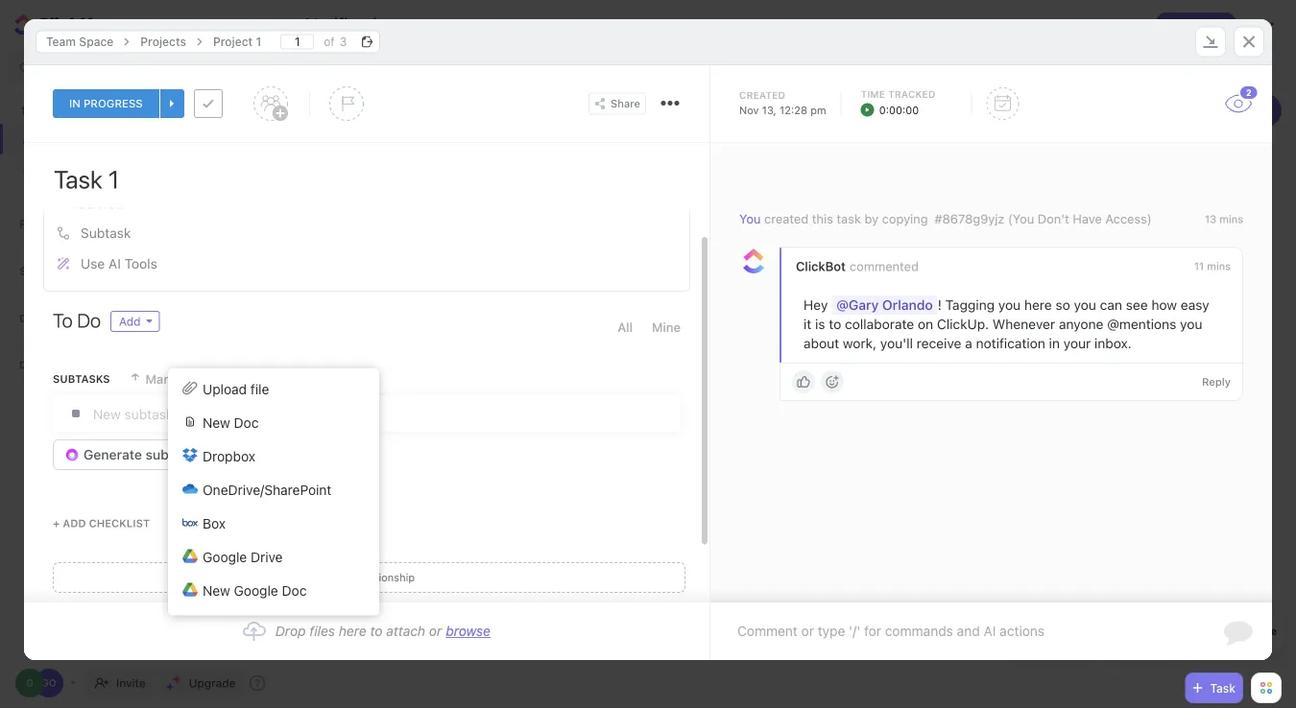 Task type: describe. For each thing, give the bounding box(es) containing it.
projects link
[[131, 30, 196, 53]]

you've
[[738, 354, 779, 370]]

file
[[251, 381, 269, 397]]

generate subtasks button
[[53, 440, 214, 471]]

13 mins
[[1206, 213, 1244, 226]]

checklist
[[89, 518, 150, 530]]

can for tions
[[721, 206, 743, 222]]

drop
[[276, 624, 306, 640]]

how for tions
[[773, 206, 798, 222]]

share
[[611, 97, 641, 110]]

seen
[[783, 354, 812, 370]]

mins for you created this task by copying #8678g9yjz (you don't have access)
[[1220, 213, 1244, 226]]

copying
[[882, 212, 928, 226]]

subtask
[[81, 225, 131, 241]]

task body element
[[24, 118, 710, 603]]

new
[[99, 199, 126, 211]]

excel
[[1026, 627, 1053, 639]]

New subtask text field
[[93, 397, 680, 431]]

to do dialog
[[24, 19, 1273, 661]]

back link
[[75, 261, 126, 280]]

notifications link
[[0, 124, 287, 155]]

2 vertical spatial add
[[63, 518, 86, 530]]

1 vertical spatial google
[[234, 583, 278, 599]]

on for you
[[918, 317, 934, 333]]

ai inside button
[[109, 256, 121, 272]]

use
[[81, 256, 105, 272]]

you'll inside ! tagging you here so you can see how easy it is to collaborate on clickup. whenever anyone @mentions you about work, you'll receive a notification in your inbox.
[[881, 336, 913, 352]]

project 1 link
[[204, 30, 271, 53]]

&
[[1056, 627, 1064, 639]]

clickbot
[[796, 260, 846, 274]]

upload
[[203, 381, 247, 397]]

work, inside "! tagging you here so you can see how easy it is to collaborate on clickup. whenever anyone @men tions you about work, you'll receive a notification in your inbox."
[[524, 225, 558, 241]]

by
[[865, 212, 879, 226]]

task locations element
[[24, 19, 1273, 65]]

mins for clickbot commented
[[1208, 261, 1231, 273]]

1 horizontal spatial notifications
[[305, 13, 406, 34]]

do
[[77, 309, 101, 332]]

box
[[203, 516, 226, 532]]

use ai tools
[[81, 256, 157, 272]]

+ add checklist
[[53, 518, 150, 530]]

your inside ! tagging you here so you can see how easy it is to collaborate on clickup. whenever anyone @mentions you about work, you'll receive a notification in your inbox.
[[1064, 336, 1091, 352]]

notification inside "! tagging you here so you can see how easy it is to collaborate on clickup. whenever anyone @men tions you about work, you'll receive a notification in your inbox."
[[657, 225, 726, 241]]

0 vertical spatial doc
[[234, 415, 259, 431]]

created
[[765, 212, 809, 226]]

this
[[812, 212, 834, 226]]

receive inside "! tagging you here so you can see how easy it is to collaborate on clickup. whenever anyone @men tions you about work, you'll receive a notification in your inbox."
[[598, 225, 643, 241]]

here for you
[[1025, 297, 1053, 313]]

of
[[324, 35, 335, 49]]

of 3
[[324, 35, 347, 49]]

access)
[[1106, 212, 1152, 226]]

so for tions
[[677, 206, 691, 222]]

@men
[[1138, 206, 1183, 222]]

on for tions
[[949, 206, 964, 222]]

see for you
[[1127, 297, 1148, 313]]

excel & csv
[[1026, 627, 1089, 639]]

search
[[37, 61, 75, 75]]

! for you
[[938, 297, 942, 313]]

share button
[[589, 93, 646, 115]]

easy for you
[[1181, 297, 1210, 313]]

drop files here to attach or browse
[[276, 624, 491, 640]]

team space
[[46, 35, 114, 49]]

onedrive/sharepoint
[[203, 482, 332, 498]]

with
[[117, 169, 143, 184]]

description
[[109, 138, 179, 154]]

new for new
[[433, 16, 461, 32]]

1 horizontal spatial it
[[816, 354, 824, 370]]

all link
[[618, 311, 633, 344]]

clickup. for tions
[[968, 206, 1020, 222]]

Set task position in this List number field
[[281, 34, 314, 49]]

clickup. for you
[[937, 317, 989, 333]]

cleared
[[486, 16, 534, 32]]

commented
[[850, 260, 919, 274]]

team space link
[[37, 30, 123, 53]]

your inside "! tagging you here so you can see how easy it is to collaborate on clickup. whenever anyone @men tions you about work, you'll receive a notification in your inbox."
[[745, 225, 772, 241]]

google drive button
[[168, 541, 379, 574]]

#8678g9yjz
[[935, 212, 1005, 226]]

subtasks
[[146, 447, 203, 463]]

13
[[1206, 213, 1217, 226]]

created nov 13, 12:28 pm
[[740, 89, 827, 116]]

mine link
[[652, 311, 681, 344]]

+
[[53, 518, 60, 530]]

assigned to me
[[1058, 17, 1142, 31]]

to inside "! tagging you here so you can see how easy it is to collaborate on clickup. whenever anyone @men tions you about work, you'll receive a notification in your inbox."
[[859, 206, 872, 222]]

invite
[[116, 677, 146, 691]]

me
[[1125, 17, 1142, 31]]

created
[[740, 89, 786, 100]]

anyone for tions
[[1090, 206, 1134, 222]]

in inside ! tagging you here so you can see how easy it is to collaborate on clickup. whenever anyone @mentions you about work, you'll receive a notification in your inbox.
[[1050, 336, 1060, 352]]

favorites button
[[0, 201, 287, 247]]

sidebar navigation
[[0, 0, 287, 709]]

you created this task by copying #8678g9yjz (you don't have access)
[[740, 212, 1152, 226]]

add new
[[71, 199, 126, 211]]

⌘k
[[245, 61, 264, 75]]

new for new google doc
[[203, 583, 230, 599]]

(you
[[1008, 212, 1035, 226]]

inbox. inside ! tagging you here so you can see how easy it is to collaborate on clickup. whenever anyone @mentions you about work, you'll receive a notification in your inbox.
[[1095, 336, 1132, 352]]

write with ai
[[81, 169, 159, 184]]

don't
[[1038, 212, 1070, 226]]

! for tions
[[559, 206, 563, 222]]

team
[[46, 35, 76, 49]]

collaborate for you
[[845, 317, 915, 333]]

browse link
[[446, 624, 491, 640]]

easy for tions
[[802, 206, 831, 222]]

drive
[[251, 549, 283, 565]]

@mentions inside ! tagging you here so you can see how easy it is to collaborate on clickup. whenever anyone @mentions you about work, you'll receive a notification in your inbox.
[[1108, 317, 1177, 333]]

files
[[310, 624, 335, 640]]

have
[[1073, 212, 1103, 226]]

11
[[1195, 261, 1205, 273]]

see for tions
[[747, 206, 769, 222]]

about inside "! tagging you here so you can see how easy it is to collaborate on clickup. whenever anyone @men tions you about work, you'll receive a notification in your inbox."
[[485, 225, 520, 241]]

new for new doc
[[203, 415, 230, 431]]

favorites
[[19, 218, 82, 231]]

! tagging you here so you can see how easy it is to collaborate on clickup. whenever anyone @mentions you about work, you'll receive a notification in your inbox.
[[804, 297, 1214, 352]]



Task type: vqa. For each thing, say whether or not it's contained in the screenshot.
Date updated
no



Task type: locate. For each thing, give the bounding box(es) containing it.
in inside "! tagging you here so you can see how easy it is to collaborate on clickup. whenever anyone @men tions you about work, you'll receive a notification in your inbox."
[[730, 225, 741, 241]]

is for tions
[[846, 206, 856, 222]]

0 horizontal spatial can
[[721, 206, 743, 222]]

can for you
[[1101, 297, 1123, 313]]

upgrade link
[[159, 670, 243, 697]]

0 vertical spatial easy
[[802, 206, 831, 222]]

work, inside ! tagging you here so you can see how easy it is to collaborate on clickup. whenever anyone @mentions you about work, you'll receive a notification in your inbox.
[[843, 336, 877, 352]]

new doc
[[203, 415, 259, 431]]

pm
[[811, 104, 827, 116]]

how inside "! tagging you here so you can see how easy it is to collaborate on clickup. whenever anyone @men tions you about work, you'll receive a notification in your inbox."
[[773, 206, 798, 222]]

add right +
[[63, 518, 86, 530]]

new down google drive on the left bottom of page
[[203, 583, 230, 599]]

mine
[[652, 320, 681, 335]]

tagging
[[566, 206, 616, 222], [946, 297, 995, 313]]

2 vertical spatial it
[[816, 354, 824, 370]]

a inside ! tagging you here so you can see how easy it is to collaborate on clickup. whenever anyone @mentions you about work, you'll receive a notification in your inbox.
[[966, 336, 973, 352]]

can inside ! tagging you here so you can see how easy it is to collaborate on clickup. whenever anyone @mentions you about work, you'll receive a notification in your inbox.
[[1101, 297, 1123, 313]]

here for tions
[[645, 206, 673, 222]]

mins right 11
[[1208, 261, 1231, 273]]

1 horizontal spatial in
[[1050, 336, 1060, 352]]

time
[[861, 88, 886, 99]]

1 vertical spatial easy
[[1181, 297, 1210, 313]]

anyone for you
[[1059, 317, 1104, 333]]

minimize task image
[[1204, 36, 1219, 48]]

can left "created"
[[721, 206, 743, 222]]

1 horizontal spatial work,
[[843, 336, 877, 352]]

receive up all link
[[598, 225, 643, 241]]

1 vertical spatial you'll
[[881, 336, 913, 352]]

tagging inside "! tagging you here so you can see how easy it is to collaborate on clickup. whenever anyone @men tions you about work, you'll receive a notification in your inbox."
[[566, 206, 616, 222]]

0 horizontal spatial you'll
[[561, 225, 594, 241]]

0 vertical spatial here
[[645, 206, 673, 222]]

@mentions
[[1166, 17, 1228, 31], [1108, 317, 1177, 333]]

0 vertical spatial on
[[949, 206, 964, 222]]

Edit task name text field
[[54, 163, 681, 196]]

0 horizontal spatial on
[[918, 317, 934, 333]]

1 horizontal spatial is
[[846, 206, 856, 222]]

1 horizontal spatial see
[[1127, 297, 1148, 313]]

onedrive/sharepoint button
[[168, 474, 379, 507]]

see
[[747, 206, 769, 222], [1127, 297, 1148, 313]]

to do
[[53, 309, 101, 332]]

see left the this
[[747, 206, 769, 222]]

upload file
[[203, 381, 269, 397]]

subtasks
[[53, 373, 110, 386]]

receive down commented
[[917, 336, 962, 352]]

receive inside ! tagging you here so you can see how easy it is to collaborate on clickup. whenever anyone @mentions you about work, you'll receive a notification in your inbox.
[[917, 336, 962, 352]]

is for you
[[816, 317, 826, 333]]

browse
[[446, 624, 491, 640]]

is down hey on the top right of page
[[816, 317, 826, 333]]

0 horizontal spatial your
[[745, 225, 772, 241]]

0 horizontal spatial a
[[646, 225, 653, 241]]

notifications inside notifications "link"
[[48, 132, 124, 146]]

0 vertical spatial all
[[1020, 17, 1034, 31]]

0 vertical spatial is
[[846, 206, 856, 222]]

1 vertical spatial on
[[918, 317, 934, 333]]

so inside "! tagging you here so you can see how easy it is to collaborate on clickup. whenever anyone @men tions you about work, you'll receive a notification in your inbox."
[[677, 206, 691, 222]]

is inside ! tagging you here so you can see how easy it is to collaborate on clickup. whenever anyone @mentions you about work, you'll receive a notification in your inbox.
[[816, 317, 826, 333]]

1 horizontal spatial so
[[1056, 297, 1071, 313]]

0 vertical spatial @mentions
[[1166, 17, 1228, 31]]

tagging inside ! tagging you here so you can see how easy it is to collaborate on clickup. whenever anyone @mentions you about work, you'll receive a notification in your inbox.
[[946, 297, 995, 313]]

ai
[[147, 169, 159, 184], [109, 256, 121, 272]]

subtask button
[[50, 218, 684, 249]]

here down don't
[[1025, 297, 1053, 313]]

hey
[[804, 297, 832, 313]]

1 vertical spatial how
[[1152, 297, 1178, 313]]

on
[[949, 206, 964, 222], [918, 317, 934, 333]]

is left "by"
[[846, 206, 856, 222]]

attach
[[386, 624, 426, 640]]

1 vertical spatial is
[[816, 317, 826, 333]]

0 vertical spatial ai
[[147, 169, 159, 184]]

anyone inside ! tagging you here so you can see how easy it is to collaborate on clickup. whenever anyone @mentions you about work, you'll receive a notification in your inbox.
[[1059, 317, 1104, 333]]

whenever
[[1023, 206, 1086, 222], [993, 317, 1056, 333]]

collaborate down commented
[[845, 317, 915, 333]]

it for tions
[[834, 206, 842, 222]]

you
[[619, 206, 642, 222], [695, 206, 717, 222], [459, 225, 481, 241], [999, 297, 1021, 313], [1074, 297, 1097, 313], [1181, 317, 1203, 333]]

collaborate inside ! tagging you here so you can see how easy it is to collaborate on clickup. whenever anyone @mentions you about work, you'll receive a notification in your inbox.
[[845, 317, 915, 333]]

1 vertical spatial about
[[804, 336, 840, 352]]

more
[[83, 163, 113, 177]]

back
[[95, 264, 122, 277]]

google down 'box'
[[203, 549, 247, 565]]

about inside ! tagging you here so you can see how easy it is to collaborate on clickup. whenever anyone @mentions you about work, you'll receive a notification in your inbox.
[[804, 336, 840, 352]]

is inside "! tagging you here so you can see how easy it is to collaborate on clickup. whenever anyone @men tions you about work, you'll receive a notification in your inbox."
[[846, 206, 856, 222]]

a inside "! tagging you here so you can see how easy it is to collaborate on clickup. whenever anyone @men tions you about work, you'll receive a notification in your inbox."
[[646, 225, 653, 241]]

use ai tools button
[[50, 249, 684, 280]]

0 vertical spatial about
[[485, 225, 520, 241]]

receive
[[598, 225, 643, 241], [917, 336, 962, 352]]

write
[[81, 169, 114, 184]]

inbox.
[[776, 225, 813, 241], [1095, 336, 1132, 352]]

home
[[48, 101, 82, 116]]

it right the this
[[834, 206, 842, 222]]

csv
[[1067, 627, 1089, 639]]

add
[[81, 138, 105, 154], [71, 199, 96, 211], [63, 518, 86, 530]]

0 horizontal spatial inbox.
[[776, 225, 813, 241]]

new google doc
[[203, 583, 307, 599]]

reply
[[1203, 376, 1231, 389]]

1 horizontal spatial can
[[1101, 297, 1123, 313]]

1 horizontal spatial !
[[938, 297, 942, 313]]

it left all.
[[816, 354, 824, 370]]

how inside ! tagging you here so you can see how easy it is to collaborate on clickup. whenever anyone @mentions you about work, you'll receive a notification in your inbox.
[[1152, 297, 1178, 313]]

1 vertical spatial whenever
[[993, 317, 1056, 333]]

clickup. inside "! tagging you here so you can see how easy it is to collaborate on clickup. whenever anyone @men tions you about work, you'll receive a notification in your inbox."
[[968, 206, 1020, 222]]

here
[[645, 206, 673, 222], [1025, 297, 1053, 313], [339, 624, 367, 640]]

1 vertical spatial it
[[804, 317, 812, 333]]

can
[[721, 206, 743, 222], [1101, 297, 1123, 313]]

add up more
[[81, 138, 105, 154]]

1 vertical spatial mins
[[1208, 261, 1231, 273]]

can down access)
[[1101, 297, 1123, 313]]

0 horizontal spatial receive
[[598, 225, 643, 241]]

ai right with
[[147, 169, 159, 184]]

whenever for you
[[993, 317, 1056, 333]]

0 vertical spatial receive
[[598, 225, 643, 241]]

easy down 11
[[1181, 297, 1210, 313]]

show
[[48, 163, 80, 177]]

3
[[340, 35, 347, 49]]

google
[[203, 549, 247, 565], [234, 583, 278, 599]]

collaborate inside "! tagging you here so you can see how easy it is to collaborate on clickup. whenever anyone @men tions you about work, you'll receive a notification in your inbox."
[[876, 206, 945, 222]]

0 horizontal spatial work,
[[524, 225, 558, 241]]

anyone inside "! tagging you here so you can see how easy it is to collaborate on clickup. whenever anyone @men tions you about work, you'll receive a notification in your inbox."
[[1090, 206, 1134, 222]]

it inside ! tagging you here so you can see how easy it is to collaborate on clickup. whenever anyone @mentions you about work, you'll receive a notification in your inbox.
[[804, 317, 812, 333]]

doc down upload file
[[234, 415, 259, 431]]

0 vertical spatial see
[[747, 206, 769, 222]]

how right you
[[773, 206, 798, 222]]

12:28
[[780, 104, 808, 116]]

collaborate for tions
[[876, 206, 945, 222]]

0 horizontal spatial it
[[804, 317, 812, 333]]

0 vertical spatial add
[[81, 138, 105, 154]]

projects
[[140, 35, 186, 49]]

upgrade
[[189, 677, 236, 691]]

doc down the google drive button
[[282, 583, 307, 599]]

new down upload
[[203, 415, 230, 431]]

1 vertical spatial here
[[1025, 297, 1053, 313]]

0 vertical spatial how
[[773, 206, 798, 222]]

0 vertical spatial !
[[559, 206, 563, 222]]

! inside ! tagging you here so you can see how easy it is to collaborate on clickup. whenever anyone @mentions you about work, you'll receive a notification in your inbox.
[[938, 297, 942, 313]]

all
[[1020, 17, 1034, 31], [618, 320, 633, 335]]

0 horizontal spatial so
[[677, 206, 691, 222]]

0 horizontal spatial all
[[618, 320, 633, 335]]

1 vertical spatial in
[[1050, 336, 1060, 352]]

0 vertical spatial whenever
[[1023, 206, 1086, 222]]

0 horizontal spatial ai
[[109, 256, 121, 272]]

notifications
[[305, 13, 406, 34], [48, 132, 124, 146]]

here inside "! tagging you here so you can see how easy it is to collaborate on clickup. whenever anyone @men tions you about work, you'll receive a notification in your inbox."
[[645, 206, 673, 222]]

to down hey on the top right of page
[[829, 317, 842, 333]]

0 vertical spatial new
[[433, 16, 461, 32]]

2 horizontal spatial it
[[834, 206, 842, 222]]

11 mins
[[1195, 261, 1231, 273]]

see inside ! tagging you here so you can see how easy it is to collaborate on clickup. whenever anyone @mentions you about work, you'll receive a notification in your inbox.
[[1127, 297, 1148, 313]]

whenever inside ! tagging you here so you can see how easy it is to collaborate on clickup. whenever anyone @mentions you about work, you'll receive a notification in your inbox.
[[993, 317, 1056, 333]]

new left cleared in the top left of the page
[[433, 16, 461, 32]]

0 horizontal spatial in
[[730, 225, 741, 241]]

0 horizontal spatial about
[[485, 225, 520, 241]]

0 vertical spatial clickup.
[[968, 206, 1020, 222]]

see down access)
[[1127, 297, 1148, 313]]

13,
[[762, 104, 777, 116]]

0 vertical spatial collaborate
[[876, 206, 945, 222]]

1 vertical spatial add
[[71, 199, 96, 211]]

here right files
[[339, 624, 367, 640]]

home link
[[0, 93, 287, 124]]

all inside "task body" element
[[618, 320, 633, 335]]

task
[[837, 212, 862, 226]]

write with ai button
[[50, 161, 684, 192]]

1 horizontal spatial tagging
[[946, 297, 995, 313]]

is
[[846, 206, 856, 222], [816, 317, 826, 333]]

0 horizontal spatial is
[[816, 317, 826, 333]]

1 horizontal spatial all
[[1020, 17, 1034, 31]]

can inside "! tagging you here so you can see how easy it is to collaborate on clickup. whenever anyone @men tions you about work, you'll receive a notification in your inbox."
[[721, 206, 743, 222]]

1 vertical spatial a
[[966, 336, 973, 352]]

clickup. inside ! tagging you here so you can see how easy it is to collaborate on clickup. whenever anyone @mentions you about work, you'll receive a notification in your inbox.
[[937, 317, 989, 333]]

on down commented
[[918, 317, 934, 333]]

clickbot commented
[[796, 260, 919, 274]]

1 vertical spatial all
[[618, 320, 633, 335]]

new google doc button
[[168, 574, 379, 608]]

tagging for you
[[946, 297, 995, 313]]

1 vertical spatial tagging
[[946, 297, 995, 313]]

notification inside ! tagging you here so you can see how easy it is to collaborate on clickup. whenever anyone @mentions you about work, you'll receive a notification in your inbox.
[[976, 336, 1046, 352]]

task details element
[[24, 65, 1273, 143]]

it inside "! tagging you here so you can see how easy it is to collaborate on clickup. whenever anyone @men tions you about work, you'll receive a notification in your inbox."
[[834, 206, 842, 222]]

add for add new
[[71, 199, 96, 211]]

0 vertical spatial tagging
[[566, 206, 616, 222]]

on right the copying
[[949, 206, 964, 222]]

0 vertical spatial in
[[730, 225, 741, 241]]

1 vertical spatial can
[[1101, 297, 1123, 313]]

nov
[[740, 104, 759, 116]]

to left the copying
[[859, 206, 872, 222]]

1 vertical spatial @mentions
[[1108, 317, 1177, 333]]

0 horizontal spatial notification
[[657, 225, 726, 241]]

so down don't
[[1056, 297, 1071, 313]]

0 vertical spatial work,
[[524, 225, 558, 241]]

1 horizontal spatial on
[[949, 206, 964, 222]]

on inside "! tagging you here so you can see how easy it is to collaborate on clickup. whenever anyone @men tions you about work, you'll receive a notification in your inbox."
[[949, 206, 964, 222]]

new inside button
[[203, 583, 230, 599]]

1 horizontal spatial notification
[[976, 336, 1046, 352]]

2 vertical spatial here
[[339, 624, 367, 640]]

easy left task at the right
[[802, 206, 831, 222]]

0 horizontal spatial how
[[773, 206, 798, 222]]

0 vertical spatial google
[[203, 549, 247, 565]]

add for add description
[[81, 138, 105, 154]]

how for you
[[1152, 297, 1178, 313]]

time tracked
[[861, 88, 936, 99]]

google down drive
[[234, 583, 278, 599]]

0 vertical spatial notification
[[657, 225, 726, 241]]

pencil image
[[57, 170, 70, 183]]

generate subtasks
[[84, 447, 203, 463]]

ai right use at top
[[109, 256, 121, 272]]

0 vertical spatial notifications
[[305, 13, 406, 34]]

all.
[[828, 354, 845, 370]]

show more
[[48, 163, 113, 177]]

1 horizontal spatial doc
[[282, 583, 307, 599]]

1 horizontal spatial ai
[[147, 169, 159, 184]]

0 vertical spatial a
[[646, 225, 653, 241]]

it for you
[[804, 317, 812, 333]]

0 vertical spatial anyone
[[1090, 206, 1134, 222]]

collaborate up commented
[[876, 206, 945, 222]]

here left you
[[645, 206, 673, 222]]

inbox. inside "! tagging you here so you can see how easy it is to collaborate on clickup. whenever anyone @men tions you about work, you'll receive a notification in your inbox."
[[776, 225, 813, 241]]

1 horizontal spatial about
[[804, 336, 840, 352]]

all left mine on the top right of the page
[[618, 320, 633, 335]]

1 vertical spatial new
[[203, 415, 230, 431]]

easy inside ! tagging you here so you can see how easy it is to collaborate on clickup. whenever anyone @mentions you about work, you'll receive a notification in your inbox.
[[1181, 297, 1210, 313]]

docs
[[19, 359, 52, 372]]

1 vertical spatial see
[[1127, 297, 1148, 313]]

so left you
[[677, 206, 691, 222]]

project
[[213, 35, 253, 49]]

notifications up the 3
[[305, 13, 406, 34]]

1 horizontal spatial receive
[[917, 336, 962, 352]]

0 horizontal spatial here
[[339, 624, 367, 640]]

2 horizontal spatial here
[[1025, 297, 1053, 313]]

doc inside "new google doc" button
[[282, 583, 307, 599]]

0 vertical spatial your
[[745, 225, 772, 241]]

you've seen it all.
[[738, 354, 845, 370]]

1 horizontal spatial how
[[1152, 297, 1178, 313]]

a
[[646, 225, 653, 241], [966, 336, 973, 352]]

notifications up 'show more'
[[48, 132, 124, 146]]

how down @men
[[1152, 297, 1178, 313]]

0 horizontal spatial tagging
[[566, 206, 616, 222]]

whenever for tions
[[1023, 206, 1086, 222]]

1 vertical spatial notification
[[976, 336, 1046, 352]]

work,
[[524, 225, 558, 241], [843, 336, 877, 352]]

generate
[[84, 447, 142, 463]]

dropbox
[[203, 449, 256, 464]]

or
[[429, 624, 442, 640]]

1 vertical spatial ai
[[109, 256, 121, 272]]

to left the me
[[1111, 17, 1122, 31]]

here inside ! tagging you here so you can see how easy it is to collaborate on clickup. whenever anyone @mentions you about work, you'll receive a notification in your inbox.
[[1025, 297, 1053, 313]]

mins right 13 at the right top of the page
[[1220, 213, 1244, 226]]

whenever inside "! tagging you here so you can see how easy it is to collaborate on clickup. whenever anyone @men tions you about work, you'll receive a notification in your inbox."
[[1023, 206, 1086, 222]]

1 vertical spatial anyone
[[1059, 317, 1104, 333]]

on inside ! tagging you here so you can see how easy it is to collaborate on clickup. whenever anyone @mentions you about work, you'll receive a notification in your inbox.
[[918, 317, 934, 333]]

how
[[773, 206, 798, 222], [1152, 297, 1178, 313]]

1 horizontal spatial a
[[966, 336, 973, 352]]

! tagging you here so you can see how easy it is to collaborate on clickup. whenever anyone @men tions you about work, you'll receive a notification in your inbox.
[[425, 206, 1183, 241]]

add left new
[[71, 199, 96, 211]]

tagging for tions
[[566, 206, 616, 222]]

1 vertical spatial so
[[1056, 297, 1071, 313]]

! inside "! tagging you here so you can see how easy it is to collaborate on clickup. whenever anyone @men tions you about work, you'll receive a notification in your inbox."
[[559, 206, 563, 222]]

1 horizontal spatial your
[[1064, 336, 1091, 352]]

to inside ! tagging you here so you can see how easy it is to collaborate on clickup. whenever anyone @mentions you about work, you'll receive a notification in your inbox.
[[829, 317, 842, 333]]

so for you
[[1056, 297, 1071, 313]]

see inside "! tagging you here so you can see how easy it is to collaborate on clickup. whenever anyone @men tions you about work, you'll receive a notification in your inbox."
[[747, 206, 769, 222]]

easy inside "! tagging you here so you can see how easy it is to collaborate on clickup. whenever anyone @men tions you about work, you'll receive a notification in your inbox."
[[802, 206, 831, 222]]

1 vertical spatial collaborate
[[845, 317, 915, 333]]

0 horizontal spatial easy
[[802, 206, 831, 222]]

you'll inside "! tagging you here so you can see how easy it is to collaborate on clickup. whenever anyone @men tions you about work, you'll receive a notification in your inbox."
[[561, 225, 594, 241]]

assigned
[[1058, 17, 1108, 31]]

0 horizontal spatial notifications
[[48, 132, 124, 146]]

all left assigned
[[1020, 17, 1034, 31]]

1 vertical spatial clickup.
[[937, 317, 989, 333]]

ai inside button
[[147, 169, 159, 184]]

1 vertical spatial !
[[938, 297, 942, 313]]

add inside button
[[81, 138, 105, 154]]

0 horizontal spatial doc
[[234, 415, 259, 431]]

notification
[[657, 225, 726, 241], [976, 336, 1046, 352]]

tools
[[125, 256, 157, 272]]

google drive
[[203, 549, 283, 565]]

to left attach
[[370, 624, 383, 640]]

it down hey on the top right of page
[[804, 317, 812, 333]]

anyone
[[1090, 206, 1134, 222], [1059, 317, 1104, 333]]

so inside ! tagging you here so you can see how easy it is to collaborate on clickup. whenever anyone @mentions you about work, you'll receive a notification in your inbox.
[[1056, 297, 1071, 313]]



